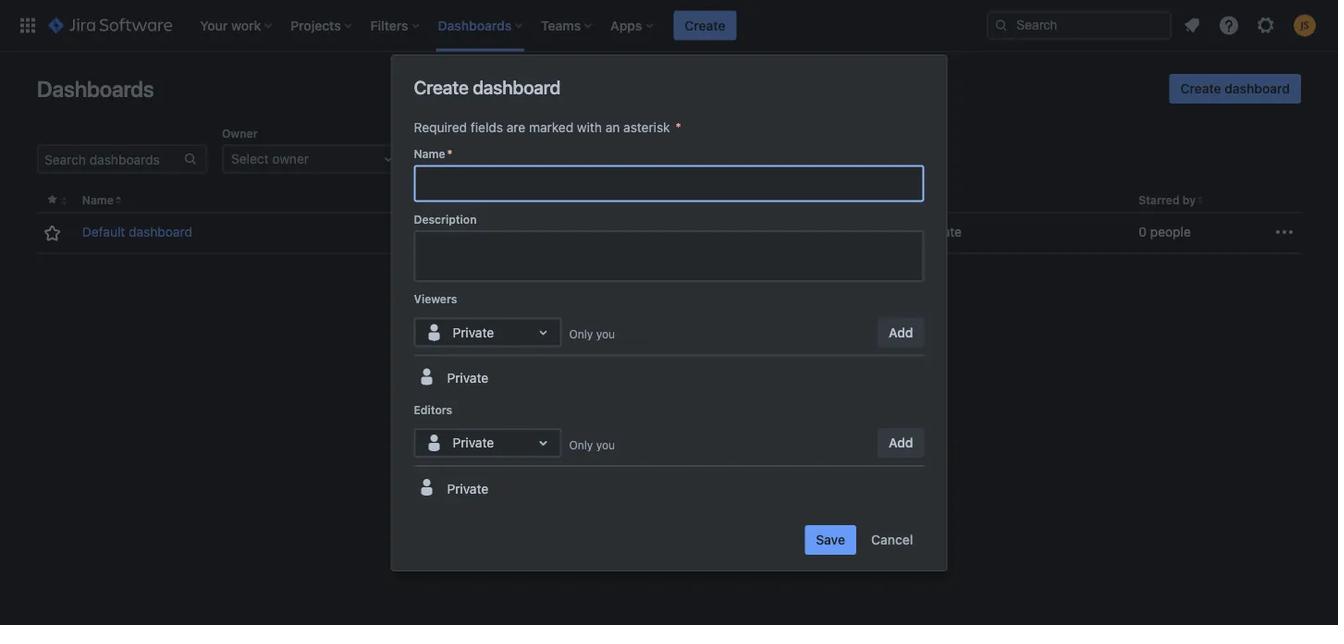 Task type: vqa. For each thing, say whether or not it's contained in the screenshot.
bottom Name
yes



Task type: describe. For each thing, give the bounding box(es) containing it.
name button
[[82, 194, 114, 207]]

an
[[606, 120, 620, 135]]

you for editors
[[596, 438, 615, 451]]

add for viewers
[[889, 325, 913, 340]]

owner inside dashboards details element
[[397, 194, 432, 207]]

dashboards details element
[[37, 189, 1301, 254]]

Viewers text field
[[423, 323, 427, 342]]

are
[[507, 120, 525, 135]]

add button for editors
[[878, 428, 924, 458]]

group
[[672, 151, 707, 166]]

1 horizontal spatial dashboard
[[473, 76, 561, 98]]

open image
[[532, 321, 554, 344]]

dashboards
[[37, 76, 154, 102]]

cancel
[[871, 532, 913, 547]]

create inside primary element
[[685, 18, 725, 33]]

only you for editors
[[569, 438, 615, 451]]

Editors text field
[[423, 434, 427, 452]]

Search field
[[987, 11, 1172, 40]]

starred by
[[1139, 194, 1196, 207]]

only you for viewers
[[569, 328, 615, 341]]

select for select group
[[631, 151, 668, 166]]

0 horizontal spatial viewers
[[414, 293, 457, 306]]

starred
[[1139, 194, 1180, 207]]

default dashboard
[[82, 224, 192, 240]]

name *
[[414, 148, 452, 160]]

0 horizontal spatial dashboard
[[129, 224, 192, 240]]

star default dashboard image
[[41, 222, 63, 244]]

people
[[1150, 224, 1191, 240]]

create dashboard button
[[1169, 74, 1301, 104]]

description
[[414, 213, 477, 226]]

viewers inside dashboards details element
[[636, 194, 679, 207]]

cancel button
[[860, 525, 924, 555]]

open image for project
[[577, 148, 599, 170]]

asterisk
[[623, 120, 670, 135]]

create button
[[674, 11, 737, 40]]

Description text field
[[414, 230, 924, 282]]

dashboard inside button
[[1225, 81, 1290, 96]]

with
[[577, 120, 602, 135]]

0 horizontal spatial editors
[[414, 403, 452, 416]]

select group
[[631, 151, 707, 166]]

open image for owner
[[377, 148, 400, 170]]

0
[[1139, 224, 1147, 240]]

project
[[422, 127, 461, 140]]

project
[[472, 151, 514, 166]]

editors inside dashboards details element
[[887, 194, 926, 207]]



Task type: locate. For each thing, give the bounding box(es) containing it.
private inside dashboards details element
[[920, 224, 962, 240]]

viewers up viewers text field
[[414, 293, 457, 306]]

None field
[[416, 167, 922, 200]]

2 only you from the top
[[569, 438, 615, 451]]

0 vertical spatial editors
[[887, 194, 926, 207]]

1 only you from the top
[[569, 328, 615, 341]]

2 add button from the top
[[878, 428, 924, 458]]

select for select project
[[431, 151, 469, 166]]

name inside dashboards details element
[[82, 194, 114, 207]]

owner up description
[[397, 194, 432, 207]]

required fields are marked with an asterisk *
[[414, 120, 681, 135]]

add for editors
[[889, 435, 913, 450]]

1 add button from the top
[[878, 318, 924, 347]]

viewers down select group
[[636, 194, 679, 207]]

editors
[[887, 194, 926, 207], [414, 403, 452, 416]]

1 horizontal spatial create
[[685, 18, 725, 33]]

0 horizontal spatial owner
[[222, 127, 258, 140]]

fields
[[471, 120, 503, 135]]

0 horizontal spatial *
[[447, 148, 452, 160]]

1 vertical spatial add
[[889, 435, 913, 450]]

0 horizontal spatial create
[[414, 76, 469, 98]]

0 vertical spatial you
[[596, 328, 615, 341]]

select left owner
[[231, 151, 269, 166]]

only you
[[569, 328, 615, 341], [569, 438, 615, 451]]

group
[[621, 127, 655, 140]]

private
[[920, 224, 962, 240], [453, 325, 494, 340], [447, 370, 488, 386], [453, 435, 494, 450], [447, 481, 488, 496]]

name
[[414, 148, 445, 160], [82, 194, 114, 207]]

1 vertical spatial add button
[[878, 428, 924, 458]]

select down project
[[431, 151, 469, 166]]

1 vertical spatial *
[[447, 148, 452, 160]]

owner
[[272, 151, 309, 166]]

select owner
[[231, 151, 309, 166]]

open image for group
[[777, 148, 799, 170]]

2 select from the left
[[431, 151, 469, 166]]

1 vertical spatial viewers
[[414, 293, 457, 306]]

create dashboard
[[414, 76, 561, 98], [1181, 81, 1290, 96]]

you
[[596, 328, 615, 341], [596, 438, 615, 451]]

select for select owner
[[231, 151, 269, 166]]

2 add from the top
[[889, 435, 913, 450]]

name for name
[[82, 194, 114, 207]]

default
[[82, 224, 125, 240]]

save button
[[805, 525, 856, 555]]

1 select from the left
[[231, 151, 269, 166]]

marked
[[529, 120, 574, 135]]

Search dashboards text field
[[39, 146, 183, 172]]

2 only from the top
[[569, 438, 593, 451]]

save
[[816, 532, 845, 547]]

* right asterisk at the top
[[675, 120, 681, 135]]

owner
[[222, 127, 258, 140], [397, 194, 432, 207]]

create dashboard inside button
[[1181, 81, 1290, 96]]

create
[[685, 18, 725, 33], [414, 76, 469, 98], [1181, 81, 1221, 96]]

0 horizontal spatial name
[[82, 194, 114, 207]]

add button for viewers
[[878, 318, 924, 347]]

required
[[414, 120, 467, 135]]

*
[[675, 120, 681, 135], [447, 148, 452, 160]]

0 vertical spatial owner
[[222, 127, 258, 140]]

1 only from the top
[[569, 328, 593, 341]]

1 horizontal spatial *
[[675, 120, 681, 135]]

* down project
[[447, 148, 452, 160]]

1 horizontal spatial select
[[431, 151, 469, 166]]

1 you from the top
[[596, 328, 615, 341]]

2 horizontal spatial select
[[631, 151, 668, 166]]

add button
[[878, 318, 924, 347], [878, 428, 924, 458]]

2 horizontal spatial create
[[1181, 81, 1221, 96]]

0 horizontal spatial create dashboard
[[414, 76, 561, 98]]

1 vertical spatial name
[[82, 194, 114, 207]]

0 horizontal spatial select
[[231, 151, 269, 166]]

1 horizontal spatial viewers
[[636, 194, 679, 207]]

select project
[[431, 151, 514, 166]]

owner button
[[397, 194, 432, 207]]

owner up select owner
[[222, 127, 258, 140]]

0 people
[[1139, 224, 1191, 240]]

jira software image
[[48, 14, 172, 37], [48, 14, 172, 37]]

create banner
[[0, 0, 1338, 52]]

1 horizontal spatial owner
[[397, 194, 432, 207]]

1 horizontal spatial name
[[414, 148, 445, 160]]

default dashboard link
[[82, 223, 192, 242]]

0 vertical spatial viewers
[[636, 194, 679, 207]]

1 vertical spatial editors
[[414, 403, 452, 416]]

1 add from the top
[[889, 325, 913, 340]]

select down group
[[631, 151, 668, 166]]

only
[[569, 328, 593, 341], [569, 438, 593, 451]]

only for editors
[[569, 438, 593, 451]]

primary element
[[11, 0, 987, 51]]

0 vertical spatial add
[[889, 325, 913, 340]]

0 vertical spatial *
[[675, 120, 681, 135]]

0 vertical spatial only you
[[569, 328, 615, 341]]

by
[[1183, 194, 1196, 207]]

1 vertical spatial only you
[[569, 438, 615, 451]]

dashboard
[[473, 76, 561, 98], [1225, 81, 1290, 96], [129, 224, 192, 240]]

1 vertical spatial only
[[569, 438, 593, 451]]

2 horizontal spatial dashboard
[[1225, 81, 1290, 96]]

name for name *
[[414, 148, 445, 160]]

select
[[231, 151, 269, 166], [431, 151, 469, 166], [631, 151, 668, 166]]

add
[[889, 325, 913, 340], [889, 435, 913, 450]]

1 horizontal spatial create dashboard
[[1181, 81, 1290, 96]]

you for viewers
[[596, 328, 615, 341]]

only for viewers
[[569, 328, 593, 341]]

1 horizontal spatial editors
[[887, 194, 926, 207]]

1 vertical spatial owner
[[397, 194, 432, 207]]

starred by button
[[1139, 194, 1196, 207]]

public
[[669, 224, 706, 240]]

search image
[[994, 18, 1009, 33]]

0 vertical spatial add button
[[878, 318, 924, 347]]

open image
[[377, 148, 400, 170], [577, 148, 599, 170], [777, 148, 799, 170], [532, 432, 554, 454]]

2 you from the top
[[596, 438, 615, 451]]

3 select from the left
[[631, 151, 668, 166]]

1 vertical spatial you
[[596, 438, 615, 451]]

viewers
[[636, 194, 679, 207], [414, 293, 457, 306]]

name down project
[[414, 148, 445, 160]]

name up the "default"
[[82, 194, 114, 207]]

0 vertical spatial name
[[414, 148, 445, 160]]

0 vertical spatial only
[[569, 328, 593, 341]]



